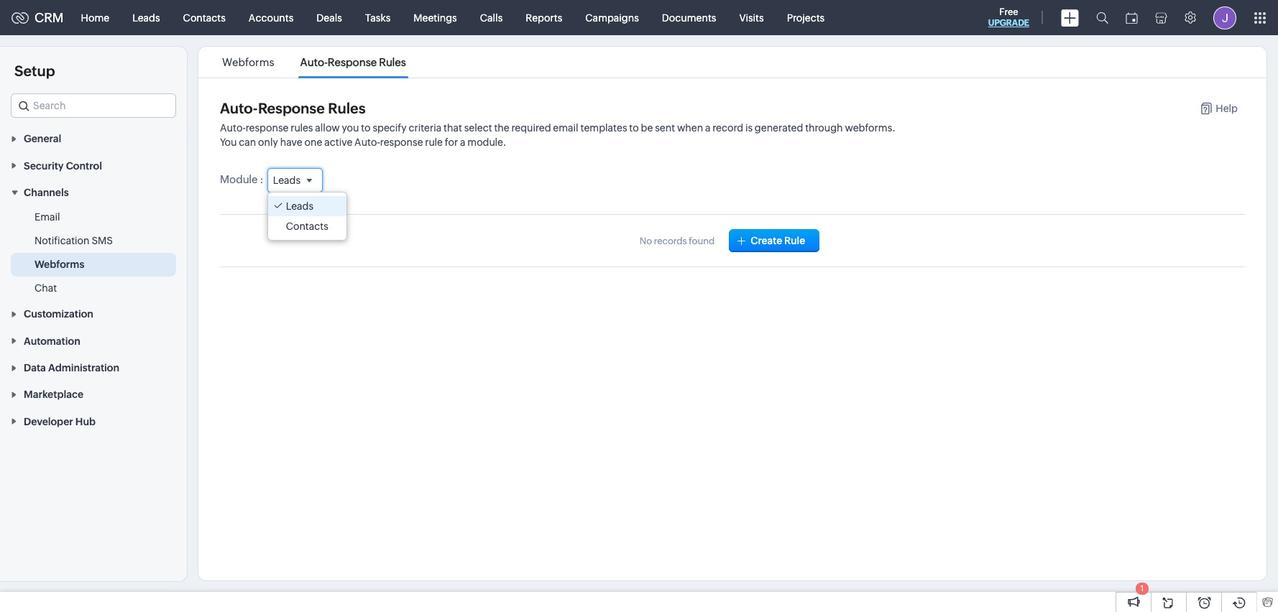 Task type: locate. For each thing, give the bounding box(es) containing it.
leads right home link
[[132, 12, 160, 23]]

automation
[[24, 336, 80, 347]]

reports link
[[514, 0, 574, 35]]

contacts down leads field
[[286, 221, 329, 232]]

0 horizontal spatial to
[[361, 122, 371, 134]]

0 vertical spatial response
[[246, 122, 289, 134]]

accounts
[[249, 12, 294, 23]]

sms
[[92, 235, 113, 247]]

channels button
[[0, 179, 187, 206]]

0 vertical spatial webforms link
[[220, 56, 277, 68]]

criteria
[[409, 122, 442, 134]]

visits link
[[728, 0, 776, 35]]

1 vertical spatial leads
[[273, 175, 301, 186]]

email
[[553, 122, 579, 134]]

0 horizontal spatial contacts
[[183, 12, 226, 23]]

webforms
[[222, 56, 274, 68], [35, 259, 84, 270]]

leads right ":"
[[273, 175, 301, 186]]

sent
[[655, 122, 675, 134]]

None field
[[11, 94, 176, 118]]

module :
[[220, 173, 264, 185]]

response
[[328, 56, 377, 68], [258, 100, 325, 117]]

rule
[[425, 137, 443, 148]]

module
[[220, 173, 258, 185]]

auto-
[[300, 56, 328, 68], [220, 100, 258, 117], [220, 122, 246, 134], [355, 137, 380, 148]]

generated
[[755, 122, 804, 134]]

reports
[[526, 12, 563, 23]]

no records found
[[640, 236, 715, 247]]

marketplace
[[24, 389, 83, 401]]

webforms link down notification
[[35, 258, 84, 272]]

1 vertical spatial webforms
[[35, 259, 84, 270]]

allow
[[315, 122, 340, 134]]

contacts right leads link
[[183, 12, 226, 23]]

meetings link
[[402, 0, 469, 35]]

1 vertical spatial contacts
[[286, 221, 329, 232]]

is
[[746, 122, 753, 134]]

0 horizontal spatial a
[[460, 137, 466, 148]]

response down the deals
[[328, 56, 377, 68]]

1 horizontal spatial rules
[[379, 56, 406, 68]]

select
[[464, 122, 492, 134]]

home
[[81, 12, 109, 23]]

webforms link down accounts on the top left of the page
[[220, 56, 277, 68]]

0 vertical spatial response
[[328, 56, 377, 68]]

developer hub
[[24, 416, 96, 428]]

accounts link
[[237, 0, 305, 35]]

1 vertical spatial response
[[258, 100, 325, 117]]

list containing webforms
[[209, 47, 419, 78]]

1 horizontal spatial webforms link
[[220, 56, 277, 68]]

1
[[1141, 585, 1144, 593]]

auto- down the deals
[[300, 56, 328, 68]]

notification
[[35, 235, 90, 247]]

campaigns
[[586, 12, 639, 23]]

1 horizontal spatial a
[[706, 122, 711, 134]]

0 vertical spatial leads
[[132, 12, 160, 23]]

webforms down accounts on the top left of the page
[[222, 56, 274, 68]]

records
[[654, 236, 687, 247]]

automation button
[[0, 328, 187, 354]]

create rule
[[751, 235, 806, 247]]

auto-response rules allow you to specify criteria that select the required email templates to be sent when a record is generated through webforms. you can only have one active auto-response rule for a module.
[[220, 122, 896, 148]]

0 horizontal spatial webforms
[[35, 259, 84, 270]]

Leads field
[[267, 168, 323, 193]]

leads down leads field
[[286, 201, 314, 212]]

a right when
[[706, 122, 711, 134]]

leads inside tree
[[286, 201, 314, 212]]

1 horizontal spatial to
[[630, 122, 639, 134]]

list
[[209, 47, 419, 78]]

rules
[[379, 56, 406, 68], [328, 100, 366, 117]]

to left be
[[630, 122, 639, 134]]

response
[[246, 122, 289, 134], [380, 137, 423, 148]]

webforms down notification
[[35, 259, 84, 270]]

leads inside field
[[273, 175, 301, 186]]

one
[[305, 137, 323, 148]]

1 vertical spatial webforms link
[[35, 258, 84, 272]]

1 vertical spatial rules
[[328, 100, 366, 117]]

to right you
[[361, 122, 371, 134]]

auto-response rules up rules at the top left of the page
[[220, 100, 366, 117]]

rules up you
[[328, 100, 366, 117]]

contacts inside tree
[[286, 221, 329, 232]]

tree
[[268, 193, 347, 240]]

webforms link
[[220, 56, 277, 68], [35, 258, 84, 272]]

notification sms link
[[35, 234, 113, 248]]

campaigns link
[[574, 0, 651, 35]]

webforms.
[[845, 122, 896, 134]]

deals
[[317, 12, 342, 23]]

0 vertical spatial webforms
[[222, 56, 274, 68]]

response down specify on the left of the page
[[380, 137, 423, 148]]

data administration button
[[0, 354, 187, 381]]

found
[[689, 236, 715, 247]]

1 vertical spatial response
[[380, 137, 423, 148]]

0 horizontal spatial rules
[[328, 100, 366, 117]]

2 vertical spatial leads
[[286, 201, 314, 212]]

a
[[706, 122, 711, 134], [460, 137, 466, 148]]

calendar image
[[1126, 12, 1139, 23]]

auto-response rules down the deals
[[300, 56, 406, 68]]

hub
[[75, 416, 96, 428]]

record
[[713, 122, 744, 134]]

rules down tasks
[[379, 56, 406, 68]]

leads for leads link
[[132, 12, 160, 23]]

templates
[[581, 122, 628, 134]]

administration
[[48, 363, 119, 374]]

profile image
[[1214, 6, 1237, 29]]

a right for
[[460, 137, 466, 148]]

response up rules at the top left of the page
[[258, 100, 325, 117]]

0 horizontal spatial response
[[246, 122, 289, 134]]

to
[[361, 122, 371, 134], [630, 122, 639, 134]]

home link
[[69, 0, 121, 35]]

1 horizontal spatial contacts
[[286, 221, 329, 232]]

response up only
[[246, 122, 289, 134]]

tree containing leads
[[268, 193, 347, 240]]

marketplace button
[[0, 381, 187, 408]]

1 horizontal spatial response
[[328, 56, 377, 68]]



Task type: describe. For each thing, give the bounding box(es) containing it.
upgrade
[[989, 18, 1030, 28]]

developer
[[24, 416, 73, 428]]

rule
[[785, 235, 806, 247]]

1 vertical spatial a
[[460, 137, 466, 148]]

leads for leads field
[[273, 175, 301, 186]]

0 horizontal spatial response
[[258, 100, 325, 117]]

you
[[220, 137, 237, 148]]

customization button
[[0, 301, 187, 328]]

1 horizontal spatial webforms
[[222, 56, 274, 68]]

auto-response rules link
[[298, 56, 408, 68]]

contacts link
[[172, 0, 237, 35]]

email link
[[35, 210, 60, 224]]

be
[[641, 122, 653, 134]]

data
[[24, 363, 46, 374]]

free upgrade
[[989, 6, 1030, 28]]

1 horizontal spatial response
[[380, 137, 423, 148]]

0 vertical spatial a
[[706, 122, 711, 134]]

security control
[[24, 160, 102, 172]]

channels
[[24, 187, 69, 199]]

profile element
[[1205, 0, 1246, 35]]

auto- up can
[[220, 100, 258, 117]]

meetings
[[414, 12, 457, 23]]

logo image
[[12, 12, 29, 23]]

setup
[[14, 63, 55, 79]]

visits
[[740, 12, 764, 23]]

security
[[24, 160, 64, 172]]

projects
[[787, 12, 825, 23]]

you
[[342, 122, 359, 134]]

module.
[[468, 137, 507, 148]]

through
[[806, 122, 843, 134]]

auto- inside list
[[300, 56, 328, 68]]

1 vertical spatial auto-response rules
[[220, 100, 366, 117]]

documents
[[662, 12, 717, 23]]

active
[[325, 137, 353, 148]]

notification sms
[[35, 235, 113, 247]]

leads for tree containing leads
[[286, 201, 314, 212]]

calls link
[[469, 0, 514, 35]]

chat
[[35, 283, 57, 294]]

crm link
[[12, 10, 64, 25]]

control
[[66, 160, 102, 172]]

2 to from the left
[[630, 122, 639, 134]]

tasks link
[[354, 0, 402, 35]]

documents link
[[651, 0, 728, 35]]

developer hub button
[[0, 408, 187, 435]]

0 vertical spatial contacts
[[183, 12, 226, 23]]

create rule button
[[730, 230, 820, 253]]

search element
[[1088, 0, 1118, 35]]

can
[[239, 137, 256, 148]]

0 vertical spatial rules
[[379, 56, 406, 68]]

email
[[35, 211, 60, 223]]

deals link
[[305, 0, 354, 35]]

auto- up you on the top left of the page
[[220, 122, 246, 134]]

:
[[260, 173, 264, 185]]

when
[[677, 122, 703, 134]]

leads link
[[121, 0, 172, 35]]

crm
[[35, 10, 64, 25]]

create
[[751, 235, 783, 247]]

no
[[640, 236, 652, 247]]

have
[[280, 137, 303, 148]]

0 horizontal spatial webforms link
[[35, 258, 84, 272]]

auto- down you
[[355, 137, 380, 148]]

tasks
[[365, 12, 391, 23]]

general
[[24, 133, 61, 145]]

webforms inside the channels "region"
[[35, 259, 84, 270]]

that
[[444, 122, 462, 134]]

required
[[512, 122, 551, 134]]

create menu element
[[1053, 0, 1088, 35]]

only
[[258, 137, 278, 148]]

general button
[[0, 125, 187, 152]]

projects link
[[776, 0, 837, 35]]

rules
[[291, 122, 313, 134]]

search image
[[1097, 12, 1109, 24]]

free
[[1000, 6, 1019, 17]]

create menu image
[[1062, 9, 1080, 26]]

1 to from the left
[[361, 122, 371, 134]]

help
[[1216, 103, 1239, 114]]

Search text field
[[12, 94, 175, 117]]

data administration
[[24, 363, 119, 374]]

security control button
[[0, 152, 187, 179]]

customization
[[24, 309, 93, 320]]

the
[[494, 122, 510, 134]]

calls
[[480, 12, 503, 23]]

0 vertical spatial auto-response rules
[[300, 56, 406, 68]]

for
[[445, 137, 458, 148]]

channels region
[[0, 206, 187, 301]]

specify
[[373, 122, 407, 134]]

chat link
[[35, 281, 57, 296]]



Task type: vqa. For each thing, say whether or not it's contained in the screenshot.
and
no



